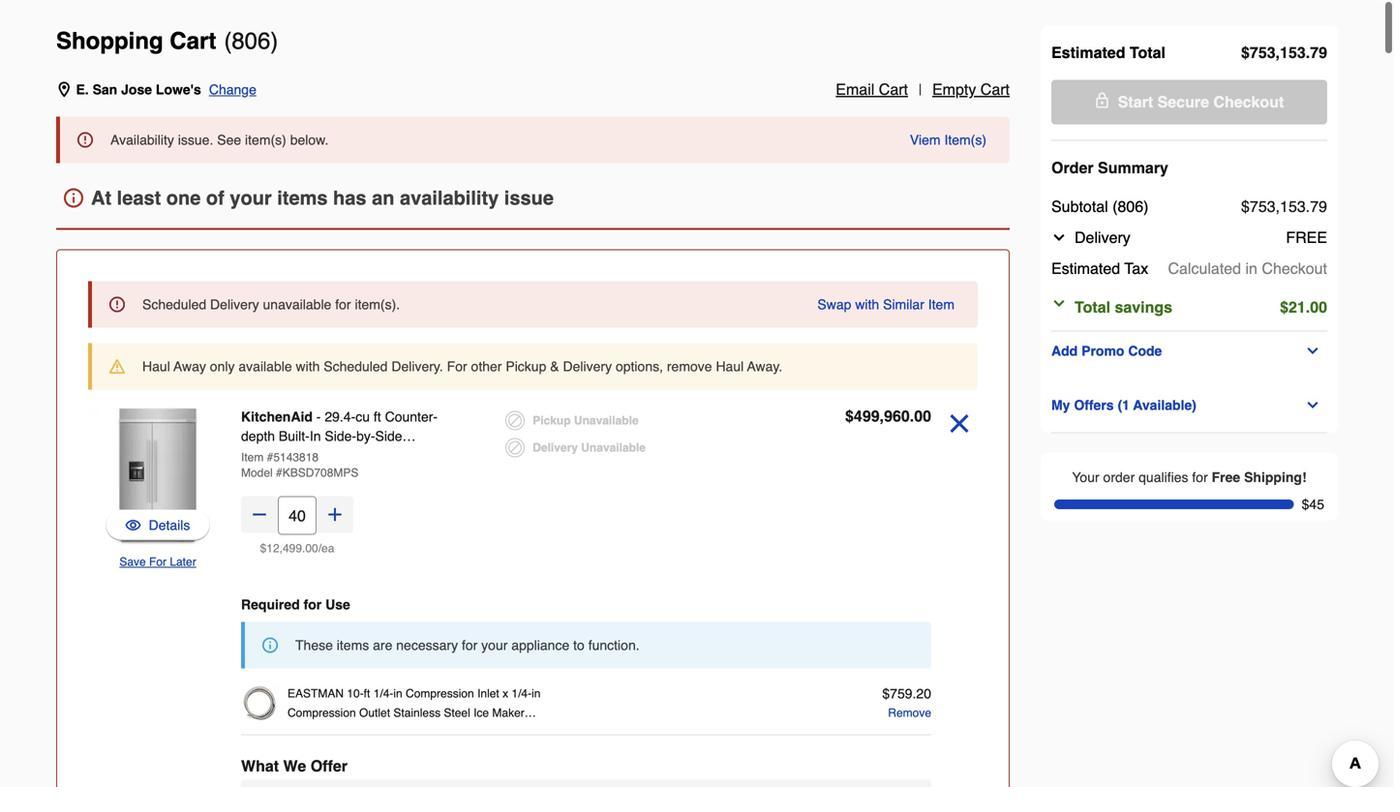 Task type: describe. For each thing, give the bounding box(es) containing it.
required
[[241, 597, 300, 612]]

block image for delivery unavailable
[[506, 438, 525, 457]]

2 haul from the left
[[716, 358, 744, 374]]

x
[[503, 687, 509, 700]]

at least one of your items has an availability issue
[[91, 186, 554, 209]]

0 horizontal spatial scheduled
[[142, 296, 206, 312]]

0 horizontal spatial your
[[230, 186, 272, 209]]

add promo code
[[1052, 343, 1162, 358]]

empty cart button
[[933, 77, 1010, 101]]

order
[[1052, 158, 1094, 176]]

tax
[[1125, 259, 1149, 277]]

unavailable for delivery unavailable
[[581, 441, 646, 454]]

appliance
[[512, 637, 570, 653]]

delivery.
[[392, 358, 443, 374]]

$759.20
[[883, 686, 932, 701]]

of
[[206, 186, 224, 209]]

item(s).
[[355, 296, 400, 312]]

/ea
[[318, 541, 334, 555]]

at
[[91, 186, 111, 209]]

later
[[170, 555, 196, 568]]

item inside item #5143818 model #kbsd708mps
[[241, 450, 264, 464]]

ice
[[474, 706, 489, 720]]

item(s)
[[945, 132, 987, 147]]

plus image
[[325, 505, 345, 524]]

-
[[316, 409, 321, 424]]

model
[[241, 466, 273, 479]]

1 vertical spatial total
[[1075, 298, 1111, 316]]

(
[[224, 27, 232, 54]]

info image for at least one of your items has an availability issue
[[64, 188, 83, 207]]

secure
[[1158, 92, 1210, 110]]

add promo code link
[[1052, 339, 1328, 362]]

save for later
[[119, 555, 196, 568]]

cart for email
[[879, 80, 908, 98]]

&
[[550, 358, 559, 374]]

shopping cart ( 806 )
[[56, 27, 278, 54]]

0 vertical spatial pickup
[[506, 358, 547, 374]]

away
[[174, 358, 206, 374]]

jose
[[121, 81, 152, 97]]

1 vertical spatial pickup
[[533, 414, 571, 427]]

shopping
[[56, 27, 163, 54]]

753,153 for estimated total
[[1250, 43, 1306, 61]]

steel
[[444, 706, 470, 720]]

item(s)
[[245, 132, 286, 147]]

. for subtotal (806)
[[1306, 197, 1311, 215]]

(806)
[[1113, 197, 1149, 215]]

for inside button
[[149, 555, 167, 568]]

item inside button
[[929, 296, 955, 312]]

start secure checkout button
[[1052, 79, 1328, 124]]

email cart
[[836, 80, 908, 98]]

stainless
[[394, 706, 441, 720]]

#kbsd708mps
[[276, 466, 359, 479]]

. for estimated total
[[1306, 43, 1311, 61]]

scheduled delivery unavailable for item(s).
[[142, 296, 400, 312]]

viem
[[910, 132, 941, 147]]

to
[[573, 637, 585, 653]]

$ 12,499 .00 /ea
[[260, 541, 334, 555]]

change
[[209, 81, 257, 97]]

1 horizontal spatial in
[[532, 687, 541, 700]]

offer
[[311, 757, 348, 775]]

estimated tax
[[1052, 259, 1149, 277]]

available)
[[1134, 397, 1197, 413]]

cart for empty
[[981, 80, 1010, 98]]

$759.20 remove
[[883, 686, 932, 720]]

total savings
[[1075, 298, 1173, 316]]

delivery right &
[[563, 358, 612, 374]]

are
[[373, 637, 393, 653]]

0 vertical spatial compression
[[406, 687, 474, 700]]

estimated total
[[1052, 43, 1166, 61]]

offers
[[1074, 397, 1114, 413]]

start secure checkout
[[1118, 92, 1284, 110]]

1 vertical spatial scheduled
[[324, 358, 388, 374]]

$ 499,960 .00
[[845, 407, 932, 425]]

12,499
[[267, 541, 302, 555]]

chevron down image for delivery
[[1052, 230, 1067, 245]]

only
[[210, 358, 235, 374]]

2 vertical spatial .00
[[302, 541, 318, 555]]

0 horizontal spatial compression
[[288, 706, 356, 720]]

issue
[[504, 186, 554, 209]]

similar
[[883, 296, 925, 312]]

.00 for 21
[[1306, 298, 1328, 316]]

0 vertical spatial for
[[447, 358, 467, 374]]

email
[[836, 80, 875, 98]]

details
[[149, 517, 190, 533]]

$ 753,153 . 79 for (806)
[[1242, 197, 1328, 215]]

empty cart
[[933, 80, 1010, 98]]

your
[[1072, 469, 1100, 485]]

swap with similar item button
[[818, 294, 955, 314]]

function.
[[589, 637, 640, 653]]

1 vertical spatial your
[[482, 637, 508, 653]]

availability issue. see item(s) below.
[[110, 132, 329, 147]]

29.4-cu ft counter-depth built-in side-by-side refrigerator with ice maker (stainless steel with printshield finish) energy star image
[[88, 405, 228, 544]]

email cart button
[[836, 77, 908, 101]]

with inside swap with similar item button
[[855, 296, 880, 312]]

has
[[333, 186, 367, 209]]

estimated for estimated tax
[[1052, 259, 1121, 277]]

other
[[471, 358, 502, 374]]

2 horizontal spatial in
[[1246, 259, 1258, 277]]

checkout for start secure checkout
[[1214, 92, 1284, 110]]

subtotal (806)
[[1052, 197, 1149, 215]]

free
[[1286, 228, 1328, 246]]

1 1/4- from the left
[[374, 687, 394, 700]]

chevron down image for total savings
[[1052, 295, 1067, 311]]



Task type: locate. For each thing, give the bounding box(es) containing it.
block image for pickup unavailable
[[506, 411, 525, 430]]

scheduled up the away
[[142, 296, 206, 312]]

753,153 for subtotal (806)
[[1250, 197, 1306, 215]]

79 for estimated total
[[1311, 43, 1328, 61]]

estimated for estimated total
[[1052, 43, 1126, 61]]

1/4- right x
[[512, 687, 532, 700]]

0 vertical spatial total
[[1130, 43, 1166, 61]]

0 vertical spatial scheduled
[[142, 296, 206, 312]]

chevron down image up add on the right
[[1052, 295, 1067, 311]]

maker
[[492, 706, 525, 720]]

see
[[217, 132, 241, 147]]

0 horizontal spatial items
[[277, 186, 328, 209]]

checkout inside button
[[1214, 92, 1284, 110]]

1 . from the top
[[1306, 43, 1311, 61]]

1 horizontal spatial scheduled
[[324, 358, 388, 374]]

one
[[166, 186, 201, 209]]

1 horizontal spatial .00
[[910, 407, 932, 425]]

total up start
[[1130, 43, 1166, 61]]

savings
[[1115, 298, 1173, 316]]

e.
[[76, 81, 89, 97]]

info image for these items are necessary for your appliance to function.
[[262, 637, 278, 653]]

chevron down image
[[1306, 343, 1321, 358]]

1 horizontal spatial with
[[855, 296, 880, 312]]

1 horizontal spatial cart
[[879, 80, 908, 98]]

kitchenaid
[[241, 409, 313, 424]]

0 horizontal spatial cart
[[170, 27, 216, 54]]

$ 753,153 . 79 up free
[[1242, 197, 1328, 215]]

free
[[1212, 469, 1241, 485]]

what we offer
[[241, 757, 348, 775]]

availability
[[400, 186, 499, 209]]

cart right empty
[[981, 80, 1010, 98]]

estimated up secure 'image'
[[1052, 43, 1126, 61]]

order summary
[[1052, 158, 1169, 176]]

in right calculated
[[1246, 259, 1258, 277]]

delivery inside option group
[[533, 441, 578, 454]]

0 vertical spatial .00
[[1306, 298, 1328, 316]]

0 horizontal spatial 1/4-
[[374, 687, 394, 700]]

1 horizontal spatial for
[[447, 358, 467, 374]]

error image
[[77, 132, 93, 147], [109, 296, 125, 312]]

1 vertical spatial unavailable
[[581, 441, 646, 454]]

for left item(s).
[[335, 296, 351, 312]]

2 vertical spatial chevron down image
[[1306, 397, 1321, 413]]

items left the are
[[337, 637, 369, 653]]

)
[[271, 27, 278, 54]]

these
[[295, 637, 333, 653]]

1 horizontal spatial info image
[[262, 637, 278, 653]]

block image
[[506, 411, 525, 430], [506, 438, 525, 457]]

required for use
[[241, 597, 350, 612]]

1 horizontal spatial 1/4-
[[512, 687, 532, 700]]

2 1/4- from the left
[[512, 687, 532, 700]]

0 vertical spatial item
[[929, 296, 955, 312]]

1 vertical spatial with
[[296, 358, 320, 374]]

order
[[1104, 469, 1135, 485]]

remove button
[[888, 703, 932, 722]]

1 vertical spatial error image
[[109, 296, 125, 312]]

chevron down image down chevron down image
[[1306, 397, 1321, 413]]

shipping!
[[1245, 469, 1307, 485]]

secure image
[[1095, 92, 1111, 107]]

1 vertical spatial $ 753,153 . 79
[[1242, 197, 1328, 215]]

location image
[[56, 81, 72, 97]]

1 horizontal spatial compression
[[406, 687, 474, 700]]

.00
[[1306, 298, 1328, 316], [910, 407, 932, 425], [302, 541, 318, 555]]

delivery unavailable
[[533, 441, 646, 454]]

1 753,153 from the top
[[1250, 43, 1306, 61]]

1/4- right ft
[[374, 687, 394, 700]]

2 753,153 from the top
[[1250, 197, 1306, 215]]

2 $ 753,153 . 79 from the top
[[1242, 197, 1328, 215]]

remove
[[667, 358, 712, 374]]

outlet
[[359, 706, 390, 720]]

.00 up chevron down image
[[1306, 298, 1328, 316]]

2 . from the top
[[1306, 197, 1311, 215]]

chevron down image inside 'my offers (1 available)' link
[[1306, 397, 1321, 413]]

away.
[[747, 358, 783, 374]]

$ 753,153 . 79 up start secure checkout
[[1242, 43, 1328, 61]]

0 vertical spatial your
[[230, 186, 272, 209]]

connector
[[288, 725, 341, 739]]

calculated in checkout
[[1168, 259, 1328, 277]]

1/4-
[[374, 687, 394, 700], [512, 687, 532, 700]]

in up stainless
[[394, 687, 403, 700]]

eastman
[[288, 687, 344, 700]]

0 vertical spatial .
[[1306, 43, 1311, 61]]

1 vertical spatial checkout
[[1262, 259, 1328, 277]]

0 horizontal spatial info image
[[64, 188, 83, 207]]

1 79 from the top
[[1311, 43, 1328, 61]]

compression
[[406, 687, 474, 700], [288, 706, 356, 720]]

$ 753,153 . 79 for total
[[1242, 43, 1328, 61]]

0 horizontal spatial total
[[1075, 298, 1111, 316]]

ft
[[364, 687, 370, 700]]

items left has
[[277, 186, 328, 209]]

total down estimated tax
[[1075, 298, 1111, 316]]

details button
[[106, 509, 210, 540], [126, 515, 190, 535]]

haul left away. at the top right of the page
[[716, 358, 744, 374]]

for right 'save'
[[149, 555, 167, 568]]

remove item image
[[943, 407, 976, 440]]

remove
[[888, 706, 932, 720]]

compression down eastman at the bottom left of the page
[[288, 706, 356, 720]]

753,153 up start secure checkout
[[1250, 43, 1306, 61]]

checkout for calculated in checkout
[[1262, 259, 1328, 277]]

unavailable for pickup unavailable
[[574, 414, 639, 427]]

issue.
[[178, 132, 213, 147]]

$ 21 .00
[[1280, 298, 1328, 316]]

your order qualifies for free shipping!
[[1072, 469, 1307, 485]]

my offers (1 available) link
[[1052, 393, 1328, 416]]

block image left delivery unavailable
[[506, 438, 525, 457]]

cart inside button
[[981, 80, 1010, 98]]

1 vertical spatial block image
[[506, 438, 525, 457]]

with right 'swap'
[[855, 296, 880, 312]]

1 haul from the left
[[142, 358, 170, 374]]

empty
[[933, 80, 977, 98]]

0 vertical spatial block image
[[506, 411, 525, 430]]

cart left (
[[170, 27, 216, 54]]

available
[[239, 358, 292, 374]]

viem item(s)
[[910, 132, 987, 147]]

chevron down image down subtotal
[[1052, 230, 1067, 245]]

swap
[[818, 296, 852, 312]]

qualifies
[[1139, 469, 1189, 485]]

1 block image from the top
[[506, 411, 525, 430]]

2 block image from the top
[[506, 438, 525, 457]]

(1
[[1118, 397, 1130, 413]]

compression up steel
[[406, 687, 474, 700]]

for left other
[[447, 358, 467, 374]]

806
[[232, 27, 271, 54]]

what
[[241, 757, 279, 775]]

save
[[119, 555, 146, 568]]

estimated
[[1052, 43, 1126, 61], [1052, 259, 1121, 277]]

error image for availability issue. see item(s) below.
[[77, 132, 93, 147]]

1 vertical spatial chevron down image
[[1052, 295, 1067, 311]]

pickup unavailable
[[533, 414, 639, 427]]

$
[[1242, 43, 1250, 61], [1242, 197, 1250, 215], [1280, 298, 1289, 316], [845, 407, 854, 425], [260, 541, 267, 555]]

0 horizontal spatial in
[[394, 687, 403, 700]]

your left appliance
[[482, 637, 508, 653]]

san
[[93, 81, 117, 97]]

1 vertical spatial 753,153
[[1250, 197, 1306, 215]]

.00 for 499,960
[[910, 407, 932, 425]]

unavailable
[[263, 296, 332, 312]]

.00 down the stepper number input field with increment and decrement buttons number field
[[302, 541, 318, 555]]

pickup
[[506, 358, 547, 374], [533, 414, 571, 427]]

my offers (1 available)
[[1052, 397, 1197, 413]]

calculated
[[1168, 259, 1242, 277]]

1 vertical spatial 79
[[1311, 197, 1328, 215]]

Stepper number input field with increment and decrement buttons number field
[[278, 496, 317, 535]]

haul
[[142, 358, 170, 374], [716, 358, 744, 374]]

0 horizontal spatial haul
[[142, 358, 170, 374]]

1 estimated from the top
[[1052, 43, 1126, 61]]

0 vertical spatial unavailable
[[574, 414, 639, 427]]

inlet
[[478, 687, 499, 700]]

for
[[447, 358, 467, 374], [149, 555, 167, 568]]

summary
[[1098, 158, 1169, 176]]

0 vertical spatial info image
[[64, 188, 83, 207]]

info image down required at the left of page
[[262, 637, 278, 653]]

unavailable down pickup unavailable
[[581, 441, 646, 454]]

0 horizontal spatial with
[[296, 358, 320, 374]]

warning image
[[109, 358, 125, 374]]

10-ft 1/4-in compression inlet x 1/4-in compression outlet stainless steel ice maker connector image
[[241, 684, 280, 722]]

scheduled left "delivery."
[[324, 358, 388, 374]]

1 horizontal spatial total
[[1130, 43, 1166, 61]]

in right x
[[532, 687, 541, 700]]

2 79 from the top
[[1311, 197, 1328, 215]]

21
[[1289, 298, 1306, 316]]

0 vertical spatial estimated
[[1052, 43, 1126, 61]]

1 vertical spatial info image
[[262, 637, 278, 653]]

0 horizontal spatial .00
[[302, 541, 318, 555]]

pickup up delivery unavailable
[[533, 414, 571, 427]]

promo
[[1082, 343, 1125, 358]]

unavailable up delivery unavailable
[[574, 414, 639, 427]]

these items are necessary for your appliance to function.
[[295, 637, 640, 653]]

quickview image
[[126, 515, 141, 535]]

pickup left &
[[506, 358, 547, 374]]

item up model
[[241, 450, 264, 464]]

1 vertical spatial .00
[[910, 407, 932, 425]]

error image for scheduled delivery unavailable for item(s).
[[109, 296, 125, 312]]

eastman 10-ft 1/4-in compression inlet x 1/4-in compression outlet stainless steel ice maker connector
[[288, 687, 541, 739]]

your right of
[[230, 186, 272, 209]]

79 for subtotal (806)
[[1311, 197, 1328, 215]]

change link
[[209, 79, 257, 99]]

0 vertical spatial items
[[277, 186, 328, 209]]

save for later button
[[119, 552, 196, 571]]

1 horizontal spatial error image
[[109, 296, 125, 312]]

swap with similar item
[[818, 296, 955, 312]]

delivery left the unavailable at the left of the page
[[210, 296, 259, 312]]

error image up warning image
[[109, 296, 125, 312]]

1 vertical spatial compression
[[288, 706, 356, 720]]

least
[[117, 186, 161, 209]]

2 horizontal spatial cart
[[981, 80, 1010, 98]]

1 horizontal spatial items
[[337, 637, 369, 653]]

1 horizontal spatial item
[[929, 296, 955, 312]]

delivery down pickup unavailable
[[533, 441, 578, 454]]

start
[[1118, 92, 1154, 110]]

e. san jose lowe's change
[[76, 81, 257, 97]]

chevron down image
[[1052, 230, 1067, 245], [1052, 295, 1067, 311], [1306, 397, 1321, 413]]

checkout down free
[[1262, 259, 1328, 277]]

haul left the away
[[142, 358, 170, 374]]

2 horizontal spatial .00
[[1306, 298, 1328, 316]]

1 vertical spatial items
[[337, 637, 369, 653]]

estimated left tax
[[1052, 259, 1121, 277]]

1 vertical spatial item
[[241, 450, 264, 464]]

info image
[[64, 188, 83, 207], [262, 637, 278, 653]]

1 vertical spatial for
[[149, 555, 167, 568]]

with right available
[[296, 358, 320, 374]]

cart inside button
[[879, 80, 908, 98]]

1 vertical spatial .
[[1306, 197, 1311, 215]]

0 vertical spatial 79
[[1311, 43, 1328, 61]]

0 vertical spatial chevron down image
[[1052, 230, 1067, 245]]

cart right the "email"
[[879, 80, 908, 98]]

checkout
[[1214, 92, 1284, 110], [1262, 259, 1328, 277]]

0 horizontal spatial for
[[149, 555, 167, 568]]

cart for shopping
[[170, 27, 216, 54]]

2 estimated from the top
[[1052, 259, 1121, 277]]

block image left pickup unavailable
[[506, 411, 525, 430]]

item
[[929, 296, 955, 312], [241, 450, 264, 464]]

1 horizontal spatial your
[[482, 637, 508, 653]]

0 horizontal spatial error image
[[77, 132, 93, 147]]

0 vertical spatial $ 753,153 . 79
[[1242, 43, 1328, 61]]

0 horizontal spatial item
[[241, 450, 264, 464]]

use
[[326, 597, 350, 612]]

for left use
[[304, 597, 322, 612]]

0 vertical spatial with
[[855, 296, 880, 312]]

1 $ 753,153 . 79 from the top
[[1242, 43, 1328, 61]]

$ 753,153 . 79
[[1242, 43, 1328, 61], [1242, 197, 1328, 215]]

delivery down "subtotal (806)"
[[1075, 228, 1131, 246]]

0 vertical spatial error image
[[77, 132, 93, 147]]

option group
[[506, 407, 775, 461]]

add
[[1052, 343, 1078, 358]]

for left 'free'
[[1193, 469, 1208, 485]]

0 vertical spatial checkout
[[1214, 92, 1284, 110]]

1 vertical spatial estimated
[[1052, 259, 1121, 277]]

subtotal
[[1052, 197, 1109, 215]]

lowe's
[[156, 81, 201, 97]]

info image left at at the top left of page
[[64, 188, 83, 207]]

delivery
[[1075, 228, 1131, 246], [210, 296, 259, 312], [563, 358, 612, 374], [533, 441, 578, 454]]

0 vertical spatial 753,153
[[1250, 43, 1306, 61]]

your
[[230, 186, 272, 209], [482, 637, 508, 653]]

1 horizontal spatial haul
[[716, 358, 744, 374]]

error image down e.
[[77, 132, 93, 147]]

item right similar
[[929, 296, 955, 312]]

.00 left remove item image
[[910, 407, 932, 425]]

option group containing pickup unavailable
[[506, 407, 775, 461]]

checkout right secure
[[1214, 92, 1284, 110]]

753,153 up free
[[1250, 197, 1306, 215]]

for right necessary
[[462, 637, 478, 653]]

499,960
[[854, 407, 910, 425]]

code
[[1129, 343, 1162, 358]]

minus image
[[250, 505, 269, 524]]



Task type: vqa. For each thing, say whether or not it's contained in the screenshot.
bottom items
yes



